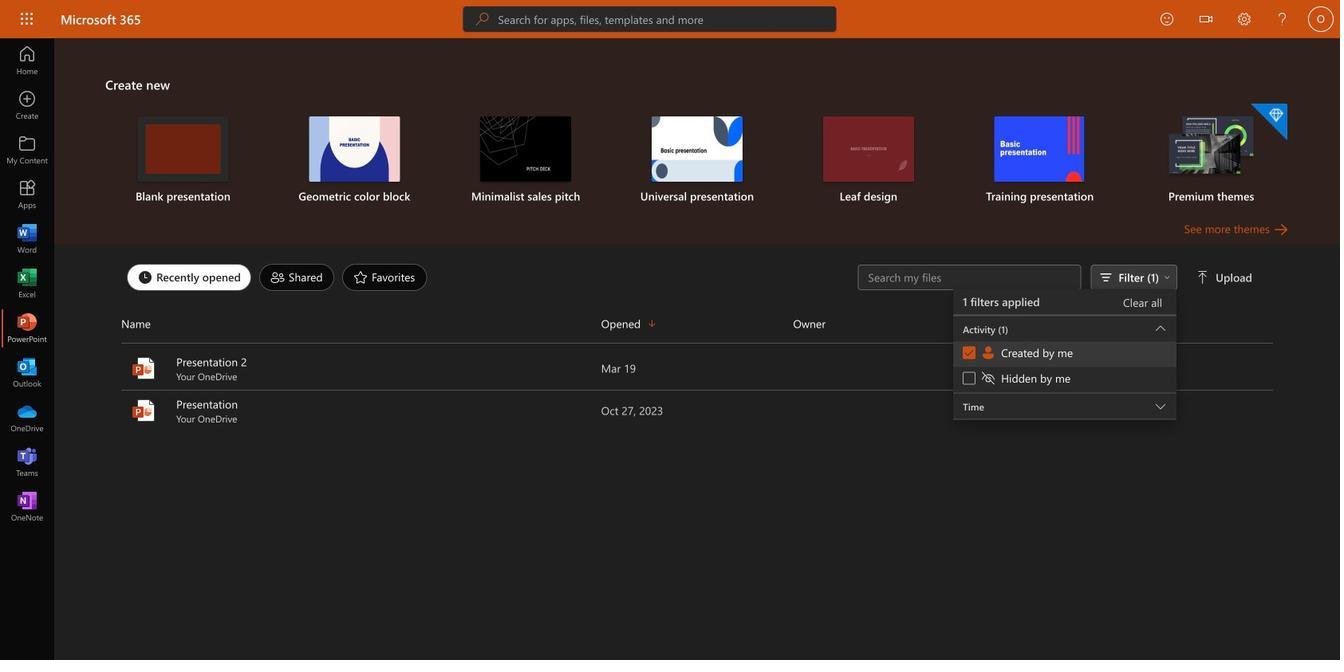 Task type: vqa. For each thing, say whether or not it's contained in the screenshot.
My Content icon
yes



Task type: describe. For each thing, give the bounding box(es) containing it.
3 menu from the top
[[953, 342, 1177, 393]]

minimalist sales pitch element
[[450, 116, 602, 204]]

2 checkbox item from the top
[[953, 367, 1177, 393]]

0 vertical spatial powerpoint image
[[19, 321, 35, 337]]

apps image
[[19, 187, 35, 203]]

Search my files text field
[[867, 270, 1072, 286]]

home image
[[19, 53, 35, 69]]

onenote image
[[19, 499, 35, 515]]

premium templates diamond image
[[1251, 104, 1287, 140]]

teams image
[[19, 455, 35, 471]]

leaf design image
[[823, 116, 914, 182]]

2 tab from the left
[[255, 264, 338, 291]]

my content image
[[19, 142, 35, 158]]

outlook image
[[19, 365, 35, 381]]

geometric color block image
[[309, 116, 400, 182]]

hidden by me element
[[980, 370, 1071, 386]]

powerpoint image inside name presentation 2 cell
[[131, 356, 156, 381]]

leaf design element
[[792, 116, 945, 204]]

favorites element
[[342, 264, 427, 291]]

word image
[[19, 231, 35, 247]]

1 menu from the top
[[953, 315, 1177, 316]]



Task type: locate. For each thing, give the bounding box(es) containing it.
1 tab from the left
[[123, 264, 255, 291]]

premium themes image
[[1166, 116, 1257, 180]]

0 horizontal spatial powerpoint image
[[19, 321, 35, 337]]

displaying 2 out of 11 files. status
[[858, 265, 1255, 423]]

universal presentation image
[[652, 116, 743, 182]]

None search field
[[463, 6, 836, 32]]

3 tab from the left
[[338, 264, 431, 291]]

2 menu from the top
[[953, 316, 1177, 394]]

application
[[0, 38, 1340, 660]]

premium themes element
[[1135, 104, 1287, 204]]

activity, column 4 of 4 column header
[[985, 311, 1273, 337]]

Search box. Suggestions appear as you type. search field
[[498, 6, 836, 32]]

checkbox item
[[953, 342, 1177, 367], [953, 367, 1177, 393]]

navigation
[[0, 38, 54, 530]]

training presentation element
[[964, 116, 1116, 204]]

geometric color block element
[[278, 116, 430, 204]]

powerpoint image down the excel icon
[[19, 321, 35, 337]]

1 checkbox item from the top
[[953, 342, 1177, 367]]

checkbox item down the created by me element at the bottom right of the page
[[953, 367, 1177, 393]]

checkbox item up hidden by me 'element'
[[953, 342, 1177, 367]]

banner
[[0, 0, 1340, 41]]

training presentation image
[[994, 116, 1085, 182]]

universal presentation element
[[621, 116, 773, 204]]

name presentation cell
[[121, 396, 601, 425]]

1 horizontal spatial powerpoint image
[[131, 356, 156, 381]]

main content
[[54, 38, 1340, 432]]

powerpoint image
[[131, 398, 156, 424]]

selected__kc7zx image
[[980, 345, 1001, 361]]

powerpoint image up powerpoint image
[[131, 356, 156, 381]]

tab list
[[123, 260, 858, 295]]

excel image
[[19, 276, 35, 292]]

onedrive image
[[19, 410, 35, 426]]

minimalist sales pitch image
[[480, 116, 571, 182]]

created by me element
[[980, 345, 1073, 361]]

list
[[105, 102, 1289, 220]]

1 vertical spatial powerpoint image
[[131, 356, 156, 381]]

shared element
[[259, 264, 334, 291]]

menu
[[953, 315, 1177, 316], [953, 316, 1177, 394], [953, 342, 1177, 393]]

name presentation 2 cell
[[121, 354, 601, 383]]

create image
[[19, 97, 35, 113]]

tab
[[123, 264, 255, 291], [255, 264, 338, 291], [338, 264, 431, 291]]

recently opened element
[[127, 264, 251, 291]]

powerpoint image
[[19, 321, 35, 337], [131, 356, 156, 381]]

row
[[121, 311, 1273, 344]]

blank presentation element
[[107, 116, 259, 204]]



